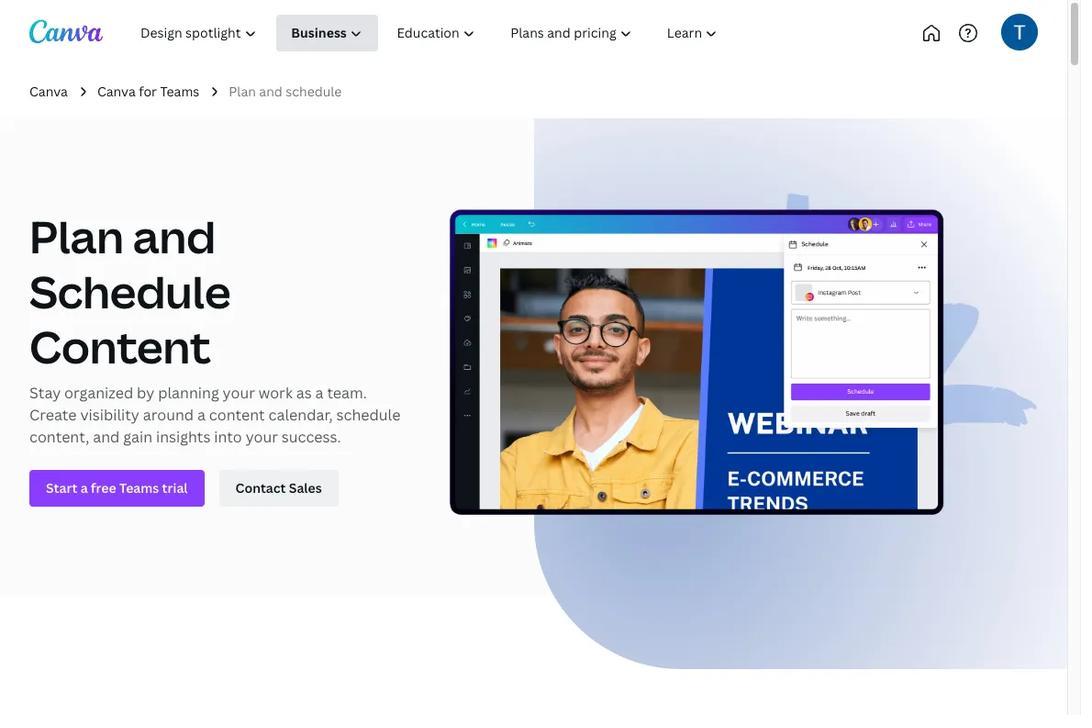 Task type: locate. For each thing, give the bounding box(es) containing it.
1 vertical spatial schedule
[[337, 405, 401, 426]]

0 horizontal spatial canva
[[29, 83, 68, 100]]

plan inside plan and schedule content stay organized by planning your work as a team. create visibility around a content calendar, schedule content, and gain insights into your success.
[[29, 207, 124, 267]]

1 horizontal spatial plan
[[229, 83, 256, 100]]

1 vertical spatial plan
[[29, 207, 124, 267]]

your down content
[[246, 427, 278, 448]]

2 horizontal spatial and
[[259, 83, 283, 100]]

and
[[259, 83, 283, 100], [133, 207, 216, 267], [93, 427, 120, 448]]

frame 10288828 (5) image
[[534, 119, 1068, 670]]

1 vertical spatial and
[[133, 207, 216, 267]]

gain
[[123, 427, 153, 448]]

0 horizontal spatial plan
[[29, 207, 124, 267]]

2 vertical spatial and
[[93, 427, 120, 448]]

canva for canva for teams
[[97, 83, 136, 100]]

1 vertical spatial your
[[246, 427, 278, 448]]

1 horizontal spatial a
[[315, 383, 324, 404]]

teams
[[160, 83, 200, 100]]

plan and schedule
[[229, 83, 342, 100]]

2 canva from the left
[[97, 83, 136, 100]]

calendar,
[[269, 405, 333, 426]]

1 canva from the left
[[29, 83, 68, 100]]

0 vertical spatial and
[[259, 83, 283, 100]]

your up content
[[223, 383, 255, 404]]

foreground image - plan and schedule image
[[450, 193, 1039, 524]]

1 vertical spatial a
[[197, 405, 206, 426]]

plan for schedule
[[229, 83, 256, 100]]

around
[[143, 405, 194, 426]]

0 vertical spatial a
[[315, 383, 324, 404]]

0 vertical spatial plan
[[229, 83, 256, 100]]

plan
[[229, 83, 256, 100], [29, 207, 124, 267]]

canva for teams link
[[97, 82, 200, 102]]

1 horizontal spatial canva
[[97, 83, 136, 100]]

a
[[315, 383, 324, 404], [197, 405, 206, 426]]

0 vertical spatial schedule
[[286, 83, 342, 100]]

and for schedule
[[133, 207, 216, 267]]

your
[[223, 383, 255, 404], [246, 427, 278, 448]]

1 horizontal spatial and
[[133, 207, 216, 267]]

schedule
[[286, 83, 342, 100], [337, 405, 401, 426]]

a right as
[[315, 383, 324, 404]]

and for schedule
[[259, 83, 283, 100]]

content
[[29, 317, 211, 377]]

a down planning
[[197, 405, 206, 426]]

top level navigation element
[[125, 15, 797, 51]]

schedule inside plan and schedule content stay organized by planning your work as a team. create visibility around a content calendar, schedule content, and gain insights into your success.
[[337, 405, 401, 426]]

as
[[296, 383, 312, 404]]

canva
[[29, 83, 68, 100], [97, 83, 136, 100]]

0 horizontal spatial and
[[93, 427, 120, 448]]

canva for teams
[[97, 83, 200, 100]]

0 horizontal spatial a
[[197, 405, 206, 426]]

organized
[[64, 383, 133, 404]]



Task type: vqa. For each thing, say whether or not it's contained in the screenshot.
900
no



Task type: describe. For each thing, give the bounding box(es) containing it.
stay
[[29, 383, 61, 404]]

insights
[[156, 427, 211, 448]]

content,
[[29, 427, 89, 448]]

work
[[259, 383, 293, 404]]

schedule
[[29, 262, 231, 322]]

planning
[[158, 383, 219, 404]]

into
[[214, 427, 242, 448]]

content
[[209, 405, 265, 426]]

canva for canva
[[29, 83, 68, 100]]

0 vertical spatial your
[[223, 383, 255, 404]]

for
[[139, 83, 157, 100]]

visibility
[[80, 405, 139, 426]]

canva link
[[29, 82, 68, 102]]

plan and schedule content stay organized by planning your work as a team. create visibility around a content calendar, schedule content, and gain insights into your success.
[[29, 207, 401, 448]]

team.
[[327, 383, 367, 404]]

success.
[[282, 427, 341, 448]]

plan for schedule
[[29, 207, 124, 267]]

by
[[137, 383, 155, 404]]

create
[[29, 405, 77, 426]]



